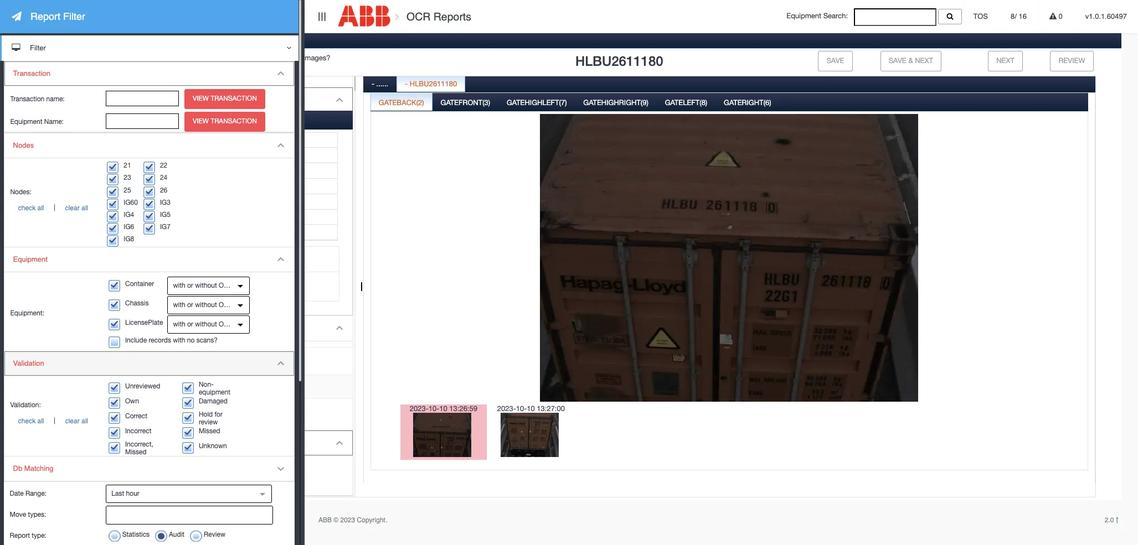 Task type: locate. For each thing, give the bounding box(es) containing it.
clear all link inside validation 'menu item'
[[57, 418, 96, 426]]

component
[[60, 353, 95, 361]]

1 check all link from the top
[[10, 204, 52, 212]]

equipment for equipment
[[13, 256, 48, 264]]

clear
[[65, 204, 80, 212], [65, 418, 80, 426]]

clear up z
[[65, 418, 80, 426]]

1 vertical spatial |
[[52, 418, 57, 425]]

back inside row group
[[191, 151, 208, 159]]

check all link down 'nodes:'
[[10, 204, 52, 212]]

0 vertical spatial view
[[193, 95, 209, 103]]

4 with from the top
[[173, 337, 185, 345]]

1 clear all link from the top
[[57, 204, 96, 212]]

2 vertical spatial without
[[195, 321, 217, 329]]

clear all up z
[[65, 418, 88, 426]]

2023- left 13:26:59
[[410, 405, 429, 413]]

unknown down "review"
[[199, 443, 227, 451]]

back to results button
[[54, 51, 135, 71]]

view for transaction name:
[[193, 95, 209, 103]]

clear all link left ig4
[[57, 204, 96, 212]]

3 with or without ocr from the top
[[173, 321, 233, 329]]

or for chassis
[[187, 302, 193, 309]]

1 check from the top
[[18, 204, 36, 212]]

status left ig6 at the top of the page
[[88, 228, 109, 236]]

with for licenseplate
[[173, 321, 185, 329]]

1 vertical spatial check all
[[18, 418, 44, 426]]

lower
[[151, 472, 171, 481]]

...... up position
[[96, 117, 108, 125]]

with for container
[[173, 282, 185, 290]]

nodes:
[[10, 188, 32, 196]]

equipment:
[[10, 310, 44, 317]]

None text field
[[106, 91, 179, 107], [106, 114, 179, 129], [106, 91, 179, 107], [106, 114, 179, 129]]

- hlbu2611180 link
[[397, 74, 465, 96]]

2 | from the top
[[52, 418, 57, 425]]

1 save from the left
[[827, 56, 845, 65]]

gatefront(3)
[[441, 98, 491, 107]]

back for back
[[191, 151, 208, 159]]

chassis
[[125, 300, 149, 308]]

db matching
[[13, 465, 54, 473]]

filter down report filter
[[30, 44, 46, 52]]

0 horizontal spatial missed
[[125, 449, 147, 456]]

1 vertical spatial view transaction button
[[185, 112, 265, 132]]

22
[[160, 162, 168, 170]]

2 or from the top
[[187, 302, 193, 309]]

between
[[117, 472, 149, 481], [117, 481, 149, 491]]

clear inside nodes menu item
[[65, 204, 80, 212]]

transaction up transaction name:
[[13, 69, 50, 78]]

1 vertical spatial or
[[187, 302, 193, 309]]

missed down "review"
[[199, 428, 220, 436]]

2 clear all from the top
[[65, 418, 88, 426]]

tab list
[[364, 74, 1096, 505], [371, 92, 1089, 502], [47, 111, 353, 316]]

| left size
[[52, 204, 57, 212]]

2 view transaction button from the top
[[185, 112, 265, 132]]

save down the search:
[[827, 56, 845, 65]]

- for -unknown ......
[[54, 117, 57, 125]]

equipment inside transaction menu item
[[10, 118, 42, 126]]

0 vertical spatial back
[[62, 56, 82, 65]]

0 vertical spatial status
[[88, 228, 109, 236]]

row group containing position
[[69, 133, 337, 241]]

without for container
[[195, 282, 217, 290]]

2 save from the left
[[889, 56, 907, 65]]

tos
[[974, 12, 989, 21]]

clear inside validation 'menu item'
[[65, 418, 80, 426]]

1 clear all from the top
[[65, 204, 88, 212]]

- for - ......
[[372, 80, 375, 88]]

1 horizontal spatial 2023-
[[498, 405, 516, 413]]

0 vertical spatial filter
[[63, 11, 85, 22]]

tabs
[[174, 472, 190, 481]]

equipment menu item
[[4, 248, 294, 352]]

0 horizontal spatial ......
[[96, 117, 108, 125]]

1 horizontal spatial unknown
[[199, 443, 227, 451]]

2023-
[[410, 405, 429, 413], [498, 405, 516, 413]]

2 check all from the top
[[18, 418, 44, 426]]

0 horizontal spatial next
[[916, 56, 934, 65]]

2 view from the top
[[193, 118, 209, 125]]

1 vertical spatial with or without ocr
[[173, 302, 233, 309]]

gateback(2)
[[379, 98, 424, 107]]

with
[[173, 282, 185, 290], [173, 302, 185, 309], [173, 321, 185, 329], [173, 337, 185, 345]]

1 horizontal spatial filter
[[63, 11, 85, 22]]

view transaction
[[193, 95, 257, 103], [193, 118, 257, 125]]

0 horizontal spatial filter
[[30, 44, 46, 52]]

1 vertical spatial menu item
[[47, 431, 353, 497]]

1 without from the top
[[195, 282, 217, 290]]

3 or from the top
[[187, 321, 193, 329]]

2 10 from the left
[[527, 405, 535, 413]]

1 view transaction button from the top
[[185, 89, 265, 109]]

matching
[[24, 465, 54, 473]]

2023- right 13:26:59
[[498, 405, 516, 413]]

...... inside menu item
[[96, 117, 108, 125]]

0 vertical spatial view transaction button
[[185, 89, 265, 109]]

clear all inside nodes menu item
[[65, 204, 88, 212]]

back down -back hlbu2611180
[[191, 151, 208, 159]]

2 vertical spatial or
[[187, 321, 193, 329]]

0 vertical spatial check all link
[[10, 204, 52, 212]]

view transaction button
[[185, 89, 265, 109], [185, 112, 265, 132]]

move types:
[[10, 512, 46, 519]]

1 10 from the left
[[440, 405, 448, 413]]

save left &
[[889, 56, 907, 65]]

2 check from the top
[[18, 418, 36, 426]]

1 10- from the left
[[429, 405, 440, 413]]

-
[[372, 80, 375, 88], [405, 80, 408, 88], [54, 117, 57, 125], [123, 117, 125, 125], [84, 472, 88, 481], [84, 481, 88, 491]]

all left size
[[37, 204, 44, 212]]

with or without ocr for chassis
[[173, 302, 233, 309]]

nodes menu item
[[4, 133, 294, 248]]

1 clear from the top
[[65, 204, 80, 212]]

1 vertical spatial report
[[10, 533, 30, 540]]

clear down position
[[65, 204, 80, 212]]

0 vertical spatial missed
[[199, 428, 220, 436]]

1 vertical spatial missed
[[125, 449, 147, 456]]

2 view transaction from the top
[[193, 118, 257, 125]]

0 horizontal spatial report
[[10, 533, 30, 540]]

check all down validation:
[[18, 418, 44, 426]]

hlbu2611180 up 'nodes' link
[[147, 117, 194, 125]]

2 2023- from the left
[[498, 405, 516, 413]]

check all link inside validation 'menu item'
[[10, 418, 52, 426]]

review down 0
[[1059, 56, 1086, 65]]

1 vertical spatial hlbu2611180
[[410, 80, 457, 88]]

check down validation:
[[18, 418, 36, 426]]

0 vertical spatial ocr status
[[71, 228, 109, 236]]

2023- for 2023-10-10 13:27:00
[[498, 405, 516, 413]]

13:26:59
[[450, 405, 478, 413]]

transaction link
[[4, 62, 294, 86]]

transaction name:
[[10, 95, 65, 103]]

10- for 13:26:59
[[429, 405, 440, 413]]

0 vertical spatial hlbu2611180
[[576, 53, 664, 69]]

0 horizontal spatial unknown
[[57, 117, 94, 125]]

0 horizontal spatial 10-
[[429, 405, 440, 413]]

back left to on the top of the page
[[62, 56, 82, 65]]

0 horizontal spatial hlbu2611180
[[147, 117, 194, 125]]

reports
[[434, 11, 472, 23]]

1 vertical spatial back
[[125, 117, 145, 125]]

unknown down corrections
[[57, 117, 94, 125]]

menu item
[[47, 88, 353, 316], [47, 431, 353, 497]]

review inside button
[[1059, 56, 1086, 65]]

ocr
[[407, 11, 431, 23], [71, 213, 86, 221], [71, 228, 86, 236], [73, 278, 89, 286], [219, 282, 233, 290], [219, 302, 233, 309], [219, 321, 233, 329]]

missed down incorrect at the left
[[125, 449, 147, 456]]

- down name:
[[54, 117, 57, 125]]

menu containing z - moves between lower tabs
[[46, 61, 354, 497]]

0 horizontal spatial review
[[204, 531, 226, 539]]

0 horizontal spatial 2023-
[[410, 405, 429, 413]]

2 next from the left
[[997, 56, 1015, 65]]

corrections
[[54, 96, 91, 104]]

2 vertical spatial back
[[191, 151, 208, 159]]

1 horizontal spatial 10-
[[516, 405, 527, 413]]

0 vertical spatial view transaction
[[193, 95, 257, 103]]

16
[[1019, 12, 1027, 21]]

1 horizontal spatial back
[[125, 117, 145, 125]]

back up 'nodes' link
[[125, 117, 145, 125]]

statistics
[[122, 531, 150, 539]]

ocr status down size
[[71, 228, 109, 236]]

moves
[[90, 472, 115, 481], [90, 481, 115, 491]]

non-
[[199, 381, 214, 389]]

view for equipment name:
[[193, 118, 209, 125]]

save inside the save 'button'
[[827, 56, 845, 65]]

1 vertical spatial without
[[195, 302, 217, 309]]

name:
[[46, 95, 65, 103]]

gatehighleft(7)
[[507, 98, 567, 107]]

show damage images?
[[254, 54, 331, 62]]

2 between from the top
[[117, 481, 149, 491]]

results
[[95, 56, 127, 65]]

hlbu2611180 up gateback(2)
[[410, 80, 457, 88]]

0 vertical spatial ......
[[377, 80, 389, 88]]

0 vertical spatial or
[[187, 282, 193, 290]]

next right &
[[916, 56, 934, 65]]

move
[[10, 512, 26, 519]]

- up gateback(2) link
[[372, 80, 375, 88]]

v1.0.1.60497
[[1086, 12, 1128, 21]]

tab inside hlbu2611180 tab list
[[39, 30, 88, 49]]

status left container
[[91, 278, 112, 286]]

0 vertical spatial with or without ocr
[[173, 282, 233, 290]]

1 vertical spatial ocr status
[[73, 278, 112, 286]]

filter up to on the top of the page
[[63, 11, 85, 22]]

2 clear all link from the top
[[57, 418, 96, 426]]

transaction down corrections link
[[211, 118, 257, 125]]

audit
[[169, 531, 185, 539]]

v1.0.1.60497 button
[[1075, 0, 1139, 33]]

1 with or without ocr from the top
[[173, 282, 233, 290]]

all left 'correct'
[[81, 418, 88, 426]]

10- left 13:26:59
[[429, 405, 440, 413]]

gatefront(3) link
[[433, 92, 498, 114]]

2 check all link from the top
[[10, 418, 52, 426]]

check inside validation 'menu item'
[[18, 418, 36, 426]]

1 horizontal spatial save
[[889, 56, 907, 65]]

back inside back to results button
[[62, 56, 82, 65]]

missed
[[199, 428, 220, 436], [125, 449, 147, 456]]

tab
[[39, 30, 88, 49]]

1 with from the top
[[173, 282, 185, 290]]

check all down 'nodes:'
[[18, 204, 44, 212]]

check all link for nodes
[[10, 204, 52, 212]]

1 vertical spatial view
[[193, 118, 209, 125]]

transaction
[[13, 69, 50, 78], [211, 95, 257, 103], [10, 95, 44, 103], [211, 118, 257, 125]]

...... up gateback(2)
[[377, 80, 389, 88]]

2023- for 2023-10-10 13:26:59
[[410, 405, 429, 413]]

10 left 13:26:59
[[440, 405, 448, 413]]

- right x
[[84, 481, 88, 491]]

damaged
[[199, 398, 228, 406]]

view up -back hlbu2611180 link
[[193, 95, 209, 103]]

ocr status
[[71, 228, 109, 236], [73, 278, 112, 286]]

images
[[151, 481, 178, 491]]

2023
[[341, 517, 355, 525]]

0 horizontal spatial save
[[827, 56, 845, 65]]

save button
[[819, 51, 853, 71]]

2 without from the top
[[195, 302, 217, 309]]

clear for nodes
[[65, 204, 80, 212]]

view down corrections link
[[193, 118, 209, 125]]

1 | from the top
[[52, 204, 57, 212]]

2 10- from the left
[[516, 405, 527, 413]]

0 vertical spatial review
[[1059, 56, 1086, 65]]

0 vertical spatial clear
[[65, 204, 80, 212]]

1 vertical spatial ......
[[96, 117, 108, 125]]

- right z
[[84, 472, 88, 481]]

equipment inside 'equipment' 'link'
[[13, 256, 48, 264]]

| inside nodes menu item
[[52, 204, 57, 212]]

| inside validation 'menu item'
[[52, 418, 57, 425]]

2 clear from the top
[[65, 418, 80, 426]]

2 horizontal spatial hlbu2611180
[[576, 53, 664, 69]]

check down 'nodes:'
[[18, 204, 36, 212]]

2 menu item from the top
[[47, 431, 353, 497]]

0 vertical spatial unknown
[[57, 117, 94, 125]]

tab list containing gateback(2)
[[371, 92, 1089, 502]]

1 vertical spatial clear all
[[65, 418, 88, 426]]

1 vertical spatial check all link
[[10, 418, 52, 426]]

check inside nodes menu item
[[18, 204, 36, 212]]

clear all for validation
[[65, 418, 88, 426]]

1 next from the left
[[916, 56, 934, 65]]

10 left 13:27:00
[[527, 405, 535, 413]]

1 horizontal spatial hlbu2611180
[[410, 80, 457, 88]]

None text field
[[164, 380, 237, 394]]

2023-10-10 13:26:59
[[410, 405, 478, 413]]

1 horizontal spatial next
[[997, 56, 1015, 65]]

clear all left ig4
[[65, 204, 88, 212]]

| up matching
[[52, 418, 57, 425]]

0 vertical spatial |
[[52, 204, 57, 212]]

2 horizontal spatial back
[[191, 151, 208, 159]]

correct
[[125, 413, 147, 421]]

row group
[[69, 133, 337, 241]]

1 horizontal spatial review
[[1059, 56, 1086, 65]]

ig5
[[160, 211, 171, 219]]

1 horizontal spatial report
[[30, 11, 60, 22]]

menu containing nodes
[[4, 133, 295, 482]]

validation menu item
[[4, 352, 294, 457]]

clear all link inside nodes menu item
[[57, 204, 96, 212]]

review button
[[1051, 51, 1094, 71]]

2 vertical spatial hlbu2611180
[[147, 117, 194, 125]]

check all link down validation:
[[10, 418, 52, 426]]

with or without ocr for licenseplate
[[173, 321, 233, 329]]

search image
[[947, 13, 954, 20]]

1 horizontal spatial 10
[[527, 405, 535, 413]]

- up 'nodes' link
[[123, 117, 125, 125]]

equipment for equipment search:
[[787, 12, 822, 20]]

position
[[71, 151, 97, 159]]

moves right z
[[90, 472, 115, 481]]

hour
[[126, 490, 140, 498]]

1 vertical spatial unknown
[[199, 443, 227, 451]]

1 2023- from the left
[[410, 405, 429, 413]]

moves right x
[[90, 481, 115, 491]]

last hour
[[112, 490, 140, 498]]

0 vertical spatial menu item
[[47, 88, 353, 316]]

0 vertical spatial without
[[195, 282, 217, 290]]

x
[[77, 481, 82, 491]]

0 horizontal spatial 10
[[440, 405, 448, 413]]

0 vertical spatial check all
[[18, 204, 44, 212]]

0 horizontal spatial back
[[62, 56, 82, 65]]

menu
[[46, 61, 354, 497], [4, 133, 295, 482]]

2 with or without ocr from the top
[[173, 302, 233, 309]]

ocr status left container
[[73, 278, 112, 286]]

1 vertical spatial check
[[18, 418, 36, 426]]

1 vertical spatial clear all link
[[57, 418, 96, 426]]

report
[[30, 11, 60, 22], [10, 533, 30, 540]]

1 horizontal spatial missed
[[199, 428, 220, 436]]

1 check all from the top
[[18, 204, 44, 212]]

review right audit
[[204, 531, 226, 539]]

gateback(2) link
[[371, 92, 432, 114]]

records
[[149, 337, 171, 345]]

clear all link for nodes
[[57, 204, 96, 212]]

1 menu item from the top
[[47, 88, 353, 316]]

2 with from the top
[[173, 302, 185, 309]]

0 vertical spatial check
[[18, 204, 36, 212]]

all left ig4
[[81, 204, 88, 212]]

ig6
[[124, 223, 134, 231]]

1 vertical spatial view transaction
[[193, 118, 257, 125]]

check all link
[[10, 204, 52, 212], [10, 418, 52, 426]]

- ......
[[372, 80, 389, 88]]

1 vertical spatial clear
[[65, 418, 80, 426]]

back for back to results
[[62, 56, 82, 65]]

1 or from the top
[[187, 282, 193, 290]]

check all link inside nodes menu item
[[10, 204, 52, 212]]

clear all for nodes
[[65, 204, 88, 212]]

clear all link up z
[[57, 418, 96, 426]]

check all inside validation 'menu item'
[[18, 418, 44, 426]]

hlbu2611180 inside -back hlbu2611180 link
[[147, 117, 194, 125]]

clear all
[[65, 204, 88, 212], [65, 418, 88, 426]]

hlbu2611180 up gatehighright(9)
[[576, 53, 664, 69]]

1 view from the top
[[193, 95, 209, 103]]

save inside save & next button
[[889, 56, 907, 65]]

save
[[827, 56, 845, 65], [889, 56, 907, 65]]

1 view transaction from the top
[[193, 95, 257, 103]]

0 vertical spatial report
[[30, 11, 60, 22]]

check all inside nodes menu item
[[18, 204, 44, 212]]

add equipment
[[175, 416, 233, 424]]

0 vertical spatial clear all
[[65, 204, 88, 212]]

3 without from the top
[[195, 321, 217, 329]]

all for the check all link within nodes menu item
[[37, 204, 44, 212]]

2 vertical spatial with or without ocr
[[173, 321, 233, 329]]

abb
[[319, 517, 332, 525]]

equipment for equipment name:
[[10, 118, 42, 126]]

1 between from the top
[[117, 472, 149, 481]]

- up gateback(2)
[[405, 80, 408, 88]]

clear all inside validation 'menu item'
[[65, 418, 88, 426]]

| for nodes
[[52, 204, 57, 212]]

3 with from the top
[[173, 321, 185, 329]]

gatehighright(9)
[[584, 98, 649, 107]]

1 vertical spatial review
[[204, 531, 226, 539]]

next down the 8/
[[997, 56, 1015, 65]]

all down validation:
[[37, 418, 44, 426]]

0 vertical spatial clear all link
[[57, 204, 96, 212]]

None field
[[855, 8, 937, 26], [161, 252, 244, 268], [106, 508, 120, 525], [855, 8, 937, 26], [161, 252, 244, 268], [106, 508, 120, 525]]

10- left 13:27:00
[[516, 405, 527, 413]]



Task type: describe. For each thing, give the bounding box(es) containing it.
view transaction button for name:
[[185, 89, 265, 109]]

check for nodes
[[18, 204, 36, 212]]

abb © 2023 copyright.
[[319, 517, 388, 525]]

25
[[124, 187, 131, 194]]

10 for 13:27:00
[[527, 405, 535, 413]]

transaction up equipment name: at the top
[[10, 95, 44, 103]]

26
[[160, 187, 168, 194]]

long arrow up image
[[1117, 518, 1120, 524]]

transaction inside "link"
[[13, 69, 50, 78]]

ocr status inside row group
[[71, 228, 109, 236]]

z
[[77, 472, 82, 481]]

hlbu2611180 inside - hlbu2611180 link
[[410, 80, 457, 88]]

ig3
[[160, 199, 171, 207]]

all for clear all 'link' inside the validation 'menu item'
[[81, 418, 88, 426]]

| for validation
[[52, 418, 57, 425]]

or for licenseplate
[[187, 321, 193, 329]]

gateleft(8) link
[[658, 92, 716, 114]]

ig8
[[124, 236, 134, 243]]

incorrect,
[[125, 441, 153, 449]]

last
[[112, 490, 124, 498]]

search:
[[824, 12, 848, 20]]

- hlbu2611180
[[405, 80, 457, 88]]

nodes
[[13, 141, 34, 150]]

8/ 16
[[1011, 12, 1027, 21]]

show
[[254, 54, 272, 62]]

0 button
[[1039, 0, 1075, 33]]

hlbu2611180 tab list
[[37, 30, 1122, 505]]

date range:
[[10, 490, 47, 498]]

-back hlbu2611180
[[123, 117, 194, 125]]

1 moves from the top
[[90, 472, 115, 481]]

warning image
[[1050, 13, 1057, 20]]

- for - hlbu2611180
[[405, 80, 408, 88]]

report for report filter
[[30, 11, 60, 22]]

-unknown ...... link
[[47, 111, 115, 129]]

13:27:00
[[537, 405, 565, 413]]

clear all link for validation
[[57, 418, 96, 426]]

with for chassis
[[173, 302, 185, 309]]

with or without ocr for container
[[173, 282, 233, 290]]

-back hlbu2611180 link
[[116, 111, 201, 129]]

unreviewed
[[125, 383, 160, 391]]

next inside button
[[916, 56, 934, 65]]

- for -back hlbu2611180
[[123, 117, 125, 125]]

range:
[[25, 490, 47, 498]]

or for container
[[187, 282, 193, 290]]

db
[[13, 465, 22, 473]]

unknown inside -unknown ...... link
[[57, 117, 94, 125]]

10- for 13:27:00
[[516, 405, 527, 413]]

2 moves from the top
[[90, 481, 115, 491]]

add equipment button
[[166, 410, 241, 431]]

menu inside the report filter navigation
[[4, 133, 295, 482]]

bars image
[[317, 12, 327, 21]]

1 horizontal spatial ......
[[377, 80, 389, 88]]

nodes link
[[4, 133, 294, 158]]

transaction down show
[[211, 95, 257, 103]]

gateleft(8)
[[665, 98, 708, 107]]

menu inside hlbu2611180 tab list
[[46, 61, 354, 497]]

to
[[84, 56, 93, 65]]

missed inside "incorrect, missed"
[[125, 449, 147, 456]]

view transaction for equipment name:
[[193, 118, 257, 125]]

clear for validation
[[65, 418, 80, 426]]

review inside the report filter navigation
[[204, 531, 226, 539]]

save for save & next
[[889, 56, 907, 65]]

name:
[[44, 118, 64, 126]]

damage
[[274, 54, 301, 62]]

own
[[125, 398, 139, 406]]

without for licenseplate
[[195, 321, 217, 329]]

21
[[124, 162, 131, 170]]

corrections link
[[47, 88, 353, 113]]

tab list containing - ......
[[364, 74, 1096, 505]]

add equipment menu item
[[47, 316, 354, 431]]

unknown inside validation 'menu item'
[[199, 443, 227, 451]]

ig60
[[124, 199, 138, 207]]

copyright.
[[357, 517, 388, 525]]

no
[[187, 337, 195, 345]]

check all link for validation
[[10, 418, 52, 426]]

menu item containing z - moves between lower tabs
[[47, 431, 353, 497]]

view transaction for transaction name:
[[193, 95, 257, 103]]

db matching link
[[4, 457, 294, 482]]

all for clear all 'link' in the nodes menu item
[[81, 204, 88, 212]]

scans?
[[197, 337, 218, 345]]

0
[[1057, 12, 1063, 21]]

incorrect
[[125, 428, 152, 436]]

add
[[175, 416, 190, 424]]

2.0
[[1106, 517, 1117, 525]]

1 vertical spatial status
[[91, 278, 112, 286]]

all for the check all link within validation 'menu item'
[[37, 418, 44, 426]]

include
[[125, 337, 147, 345]]

review
[[199, 419, 218, 427]]

z - moves between lower tabs x - moves between images
[[77, 472, 190, 491]]

size
[[71, 197, 84, 206]]

validation:
[[10, 402, 41, 410]]

report for report type:
[[10, 533, 30, 540]]

back to results
[[62, 56, 127, 65]]

save for save
[[827, 56, 845, 65]]

tab list containing -unknown ......
[[47, 111, 353, 316]]

2023-10-10 13:27:00
[[498, 405, 565, 413]]

ocr reports
[[404, 11, 472, 23]]

hold for review
[[199, 411, 223, 427]]

check for validation
[[18, 418, 36, 426]]

1 vertical spatial filter
[[30, 44, 46, 52]]

include records with no scans?
[[125, 337, 218, 345]]

back inside -back hlbu2611180 link
[[125, 117, 145, 125]]

next button
[[989, 51, 1024, 71]]

view transaction button for name:
[[185, 112, 265, 132]]

-unknown ......
[[54, 117, 108, 125]]

gatehighleft(7) link
[[499, 92, 575, 114]]

images?
[[303, 54, 331, 62]]

date
[[10, 490, 24, 498]]

non- equipment
[[199, 381, 231, 397]]

for
[[215, 411, 223, 419]]

©
[[334, 517, 339, 525]]

transaction menu item
[[4, 62, 294, 132]]

menu item containing corrections
[[47, 88, 353, 316]]

without for chassis
[[195, 302, 217, 309]]

report filter navigation
[[0, 0, 299, 546]]

8/ 16 button
[[1000, 0, 1039, 33]]

equipment inside add equipment button
[[192, 416, 233, 424]]

container
[[125, 280, 154, 288]]

licenseplate
[[125, 319, 163, 327]]

next inside 'button'
[[997, 56, 1015, 65]]

gateright(6)
[[724, 98, 772, 107]]

validation link
[[4, 352, 294, 377]]

check all for nodes
[[18, 204, 44, 212]]

10 for 13:26:59
[[440, 405, 448, 413]]

check all for validation
[[18, 418, 44, 426]]

row group inside hlbu2611180 tab list
[[69, 133, 337, 241]]

23
[[124, 174, 131, 182]]

8/
[[1011, 12, 1017, 21]]

gateright(6) link
[[717, 92, 779, 114]]

types:
[[28, 512, 46, 519]]

ig4
[[124, 211, 134, 219]]

incorrect, missed
[[125, 441, 153, 456]]

none text field inside add equipment menu item
[[164, 380, 237, 394]]

equipment link
[[4, 248, 294, 273]]

save & next
[[889, 56, 934, 65]]



Task type: vqa. For each thing, say whether or not it's contained in the screenshot.


